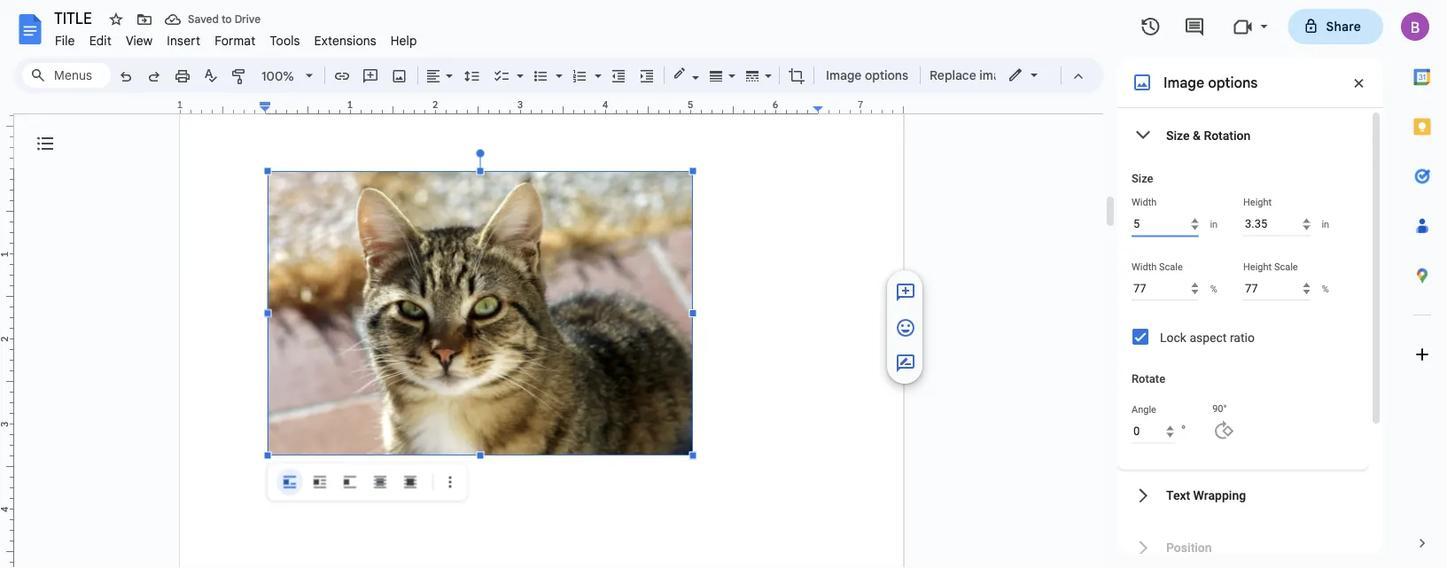 Task type: locate. For each thing, give the bounding box(es) containing it.
1 width from the top
[[1132, 197, 1157, 208]]

scale up the 'height scale, measured in percents. value must be between 0.9 and 1519' text field at right
[[1274, 261, 1298, 272]]

scale
[[1159, 261, 1183, 272], [1274, 261, 1298, 272]]

options up rotation
[[1208, 74, 1258, 91]]

size left the & in the right of the page
[[1166, 128, 1190, 142]]

view
[[126, 33, 153, 48]]

1 horizontal spatial options
[[1208, 74, 1258, 91]]

1 horizontal spatial in
[[1322, 219, 1329, 230]]

Height, measured in inches. Value must be between 0.01 and 66 text field
[[1243, 212, 1310, 236]]

lock
[[1160, 330, 1187, 345]]

image options inside section
[[1164, 74, 1258, 91]]

tools menu item
[[263, 30, 307, 51]]

Behind text radio
[[367, 469, 393, 495]]

Width, measured in inches. Value must be between 0.01 and 66 text field
[[1132, 212, 1199, 237]]

size
[[1166, 128, 1190, 142], [1132, 172, 1153, 185]]

insert image image
[[389, 63, 410, 88]]

rotation
[[1204, 128, 1251, 142]]

0 horizontal spatial %
[[1210, 283, 1217, 294]]

1 horizontal spatial %
[[1322, 283, 1329, 294]]

Zoom text field
[[257, 64, 300, 89]]

°
[[1181, 423, 1186, 438]]

image
[[826, 67, 862, 83], [1164, 74, 1204, 91]]

image options up right margin image
[[826, 67, 908, 83]]

0 horizontal spatial size
[[1132, 172, 1153, 185]]

height for height
[[1243, 197, 1272, 208]]

format menu item
[[208, 30, 263, 51]]

options inside 'image options' button
[[865, 67, 908, 83]]

line & paragraph spacing image
[[462, 63, 483, 88]]

extensions menu item
[[307, 30, 383, 51]]

left margin image
[[181, 100, 270, 113]]

option group
[[276, 469, 424, 495]]

edit
[[89, 33, 112, 48]]

0 horizontal spatial image
[[826, 67, 862, 83]]

width up width, measured in inches. value must be between 0.01 and 66 text box
[[1132, 197, 1157, 208]]

height up height, measured in inches. value must be between 0.01 and 66 text box
[[1243, 197, 1272, 208]]

height scale
[[1243, 261, 1298, 272]]

in right width, measured in inches. value must be between 0.01 and 66 text box
[[1210, 219, 1218, 230]]

1 horizontal spatial image options
[[1164, 74, 1258, 91]]

image
[[980, 67, 1015, 83]]

height for height scale
[[1243, 261, 1272, 272]]

0 horizontal spatial in
[[1210, 219, 1218, 230]]

0 vertical spatial size image
[[895, 317, 916, 339]]

1 vertical spatial width
[[1132, 261, 1157, 272]]

image up the & in the right of the page
[[1164, 74, 1204, 91]]

Width Scale, measured in percents. Value must be between 0.9 and 1016 text field
[[1132, 276, 1199, 300]]

% right width scale, measured in percents. value must be between 0.9 and 1016 text field
[[1210, 283, 1217, 294]]

1 horizontal spatial scale
[[1274, 261, 1298, 272]]

scale for width scale
[[1159, 261, 1183, 272]]

In line radio
[[276, 469, 303, 495]]

0 vertical spatial size
[[1166, 128, 1190, 142]]

% right the 'height scale, measured in percents. value must be between 0.9 and 1519' text field at right
[[1322, 283, 1329, 294]]

position
[[1166, 540, 1212, 555]]

size up width, measured in inches. value must be between 0.01 and 66 text box
[[1132, 172, 1153, 185]]

0 vertical spatial width
[[1132, 197, 1157, 208]]

menu bar
[[48, 23, 424, 52]]

text wrapping
[[1166, 488, 1246, 503]]

2 height from the top
[[1243, 261, 1272, 272]]

height
[[1243, 197, 1272, 208], [1243, 261, 1272, 272]]

&
[[1193, 128, 1201, 142]]

top margin image
[[0, 84, 13, 174]]

2 in from the left
[[1322, 219, 1329, 230]]

aspect
[[1190, 330, 1227, 345]]

image options button
[[818, 62, 916, 89]]

1
[[177, 99, 183, 111]]

Star checkbox
[[104, 7, 129, 32]]

options up right margin image
[[865, 67, 908, 83]]

0 horizontal spatial scale
[[1159, 261, 1183, 272]]

%
[[1210, 283, 1217, 294], [1322, 283, 1329, 294]]

1 horizontal spatial size
[[1166, 128, 1190, 142]]

1 scale from the left
[[1159, 261, 1183, 272]]

1 vertical spatial size
[[1132, 172, 1153, 185]]

2 size image from the top
[[895, 353, 916, 374]]

1 % from the left
[[1210, 283, 1217, 294]]

size image
[[895, 282, 916, 303]]

size image
[[895, 317, 916, 339], [895, 353, 916, 374]]

menu bar inside "menu bar" banner
[[48, 23, 424, 52]]

width
[[1132, 197, 1157, 208], [1132, 261, 1157, 272]]

mode and view toolbar
[[994, 58, 1093, 93]]

scale up width scale, measured in percents. value must be between 0.9 and 1016 text field
[[1159, 261, 1183, 272]]

0 horizontal spatial image options
[[826, 67, 908, 83]]

image options up "size & rotation"
[[1164, 74, 1258, 91]]

angle
[[1132, 404, 1156, 415]]

Wrap text radio
[[307, 469, 333, 495]]

file
[[55, 33, 75, 48]]

wrapping
[[1193, 488, 1246, 503]]

image inside section
[[1164, 74, 1204, 91]]

0 vertical spatial height
[[1243, 197, 1272, 208]]

width up width scale, measured in percents. value must be between 0.9 and 1016 text field
[[1132, 261, 1157, 272]]

scale for height scale
[[1274, 261, 1298, 272]]

image up right margin image
[[826, 67, 862, 83]]

saved
[[188, 13, 219, 26]]

width for width
[[1132, 197, 1157, 208]]

1 horizontal spatial image
[[1164, 74, 1204, 91]]

help
[[391, 33, 417, 48]]

2 % from the left
[[1322, 283, 1329, 294]]

share button
[[1288, 9, 1383, 44]]

image options inside button
[[826, 67, 908, 83]]

1 vertical spatial height
[[1243, 261, 1272, 272]]

2 scale from the left
[[1274, 261, 1298, 272]]

in for height
[[1322, 219, 1329, 230]]

size inside tab
[[1166, 128, 1190, 142]]

replace image button
[[924, 62, 1019, 89]]

1 in from the left
[[1210, 219, 1218, 230]]

in
[[1210, 219, 1218, 230], [1322, 219, 1329, 230]]

1 height from the top
[[1243, 197, 1272, 208]]

image options
[[826, 67, 908, 83], [1164, 74, 1258, 91]]

lock aspect ratio
[[1160, 330, 1255, 345]]

options
[[865, 67, 908, 83], [1208, 74, 1258, 91]]

% for width scale
[[1210, 283, 1217, 294]]

toolbar
[[271, 469, 463, 495]]

Angle, measured in degrees. Value must be between 0 and 360 text field
[[1132, 420, 1174, 444]]

in right height, measured in inches. value must be between 0.01 and 66 text box
[[1322, 219, 1329, 230]]

menu bar containing file
[[48, 23, 424, 52]]

ratio
[[1230, 330, 1255, 345]]

replace
[[930, 67, 976, 83]]

2 width from the top
[[1132, 261, 1157, 272]]

0 horizontal spatial options
[[865, 67, 908, 83]]

1 vertical spatial size image
[[895, 353, 916, 374]]

tab list
[[1398, 52, 1447, 518]]

height up the 'height scale, measured in percents. value must be between 0.9 and 1519' text field at right
[[1243, 261, 1272, 272]]



Task type: vqa. For each thing, say whether or not it's contained in the screenshot.
Saturday image
no



Task type: describe. For each thing, give the bounding box(es) containing it.
edit menu item
[[82, 30, 119, 51]]

option group inside image options application
[[276, 469, 424, 495]]

insert menu item
[[160, 30, 208, 51]]

replace image
[[930, 67, 1015, 83]]

options inside 'image options' section
[[1208, 74, 1258, 91]]

position tab
[[1118, 522, 1369, 568]]

Zoom field
[[254, 63, 321, 90]]

saved to drive
[[188, 13, 261, 26]]

width scale
[[1132, 261, 1183, 272]]

main toolbar
[[110, 0, 1020, 221]]

size & rotation tab
[[1118, 109, 1369, 161]]

view menu item
[[119, 30, 160, 51]]

border dash image
[[743, 63, 763, 88]]

width for width scale
[[1132, 261, 1157, 272]]

help menu item
[[383, 30, 424, 51]]

format
[[215, 33, 256, 48]]

Rename text field
[[48, 7, 102, 28]]

to
[[222, 13, 232, 26]]

Lock aspect ratio checkbox
[[1133, 329, 1149, 345]]

border weight image
[[706, 63, 727, 88]]

file menu item
[[48, 30, 82, 51]]

toolbar inside image options application
[[271, 469, 463, 495]]

image options application
[[0, 0, 1447, 568]]

in for width
[[1210, 219, 1218, 230]]

saved to drive button
[[160, 7, 265, 32]]

share
[[1326, 19, 1361, 34]]

Menus field
[[22, 63, 111, 88]]

insert
[[167, 33, 200, 48]]

90°
[[1212, 403, 1227, 414]]

right margin image
[[814, 100, 903, 113]]

In front of text radio
[[397, 469, 424, 495]]

Height Scale, measured in percents. Value must be between 0.9 and 1519 text field
[[1243, 276, 1310, 300]]

% for height scale
[[1322, 283, 1329, 294]]

menu bar banner
[[0, 0, 1447, 568]]

size for size & rotation
[[1166, 128, 1190, 142]]

image inside button
[[826, 67, 862, 83]]

tab list inside "menu bar" banner
[[1398, 52, 1447, 518]]

1 size image from the top
[[895, 317, 916, 339]]

Break text radio
[[337, 469, 363, 495]]

rotate
[[1132, 372, 1166, 386]]

extensions
[[314, 33, 376, 48]]

drive
[[235, 13, 261, 26]]

text
[[1166, 488, 1190, 503]]

size for size
[[1132, 172, 1153, 185]]

image options section
[[1118, 58, 1383, 568]]

tools
[[270, 33, 300, 48]]

text wrapping tab
[[1118, 469, 1369, 522]]

size & rotation
[[1166, 128, 1251, 142]]



